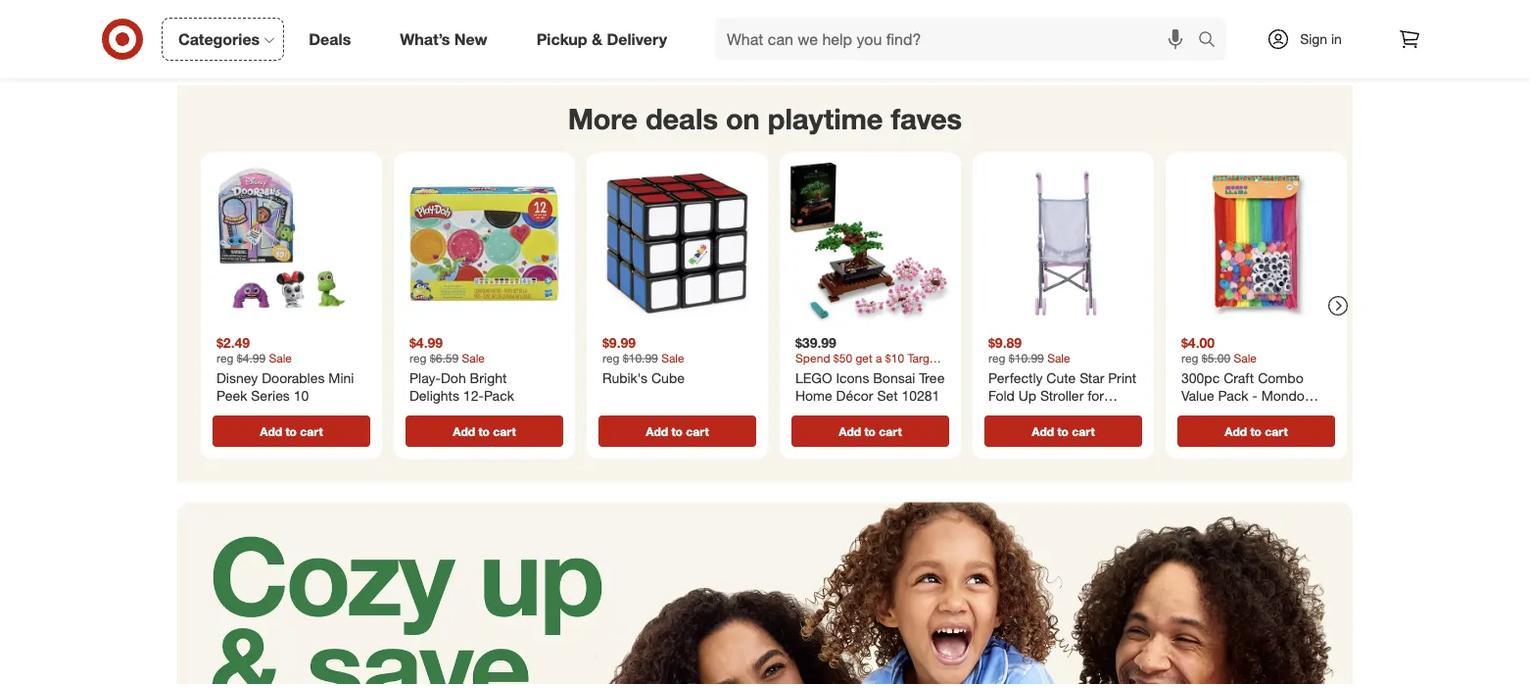 Task type: locate. For each thing, give the bounding box(es) containing it.
1 to from the left
[[286, 424, 297, 439]]

set
[[878, 387, 898, 404]]

add down llama™
[[1225, 424, 1248, 439]]

what's
[[400, 29, 450, 49]]

add to cart down doll
[[1032, 424, 1095, 439]]

1 sale from the left
[[269, 351, 292, 366]]

4 sale from the left
[[1048, 351, 1071, 366]]

$10.99 inside "$9.99 reg $10.99 sale rubik's cube"
[[623, 351, 658, 366]]

4 reg from the left
[[989, 351, 1006, 366]]

1 add to cart button from the left
[[213, 416, 370, 447]]

star
[[1080, 370, 1105, 387]]

add to cart button down 10
[[213, 416, 370, 447]]

sale up bright
[[462, 351, 485, 366]]

new
[[455, 29, 488, 49]]

pack inside $4.99 reg $6.59 sale play-doh bright delights 12-pack
[[484, 387, 514, 404]]

add for rubik's cube
[[646, 424, 669, 439]]

$10.99 for $9.99
[[623, 351, 658, 366]]

$10.99 for $9.89
[[1009, 351, 1045, 366]]

search button
[[1190, 18, 1237, 65]]

add to cart button down 'cube'
[[599, 416, 757, 447]]

playtime
[[768, 102, 883, 136]]

bonsai
[[874, 370, 916, 387]]

bright
[[470, 370, 507, 387]]

cart
[[300, 424, 323, 439], [493, 424, 516, 439], [686, 424, 709, 439], [879, 424, 902, 439], [1072, 424, 1095, 439], [1266, 424, 1289, 439]]

sale inside "$9.99 reg $10.99 sale rubik's cube"
[[662, 351, 685, 366]]

to for play-doh bright delights 12-pack
[[479, 424, 490, 439]]

deals
[[646, 102, 718, 136]]

lego
[[796, 370, 833, 387]]

sale up 'doorables'
[[269, 351, 292, 366]]

add to cart down 10
[[260, 424, 323, 439]]

1 horizontal spatial pack
[[1219, 387, 1249, 404]]

pack left the -
[[1219, 387, 1249, 404]]

reg
[[217, 351, 234, 366], [410, 351, 427, 366], [603, 351, 620, 366], [989, 351, 1006, 366], [1182, 351, 1199, 366]]

baby
[[989, 404, 1020, 421]]

reg for $9.89
[[989, 351, 1006, 366]]

1 reg from the left
[[217, 351, 234, 366]]

$10.99 up rubik's
[[623, 351, 658, 366]]

3 cart from the left
[[686, 424, 709, 439]]

in
[[1332, 30, 1343, 48]]

cart for rubik's cube
[[686, 424, 709, 439]]

add down doll
[[1032, 424, 1055, 439]]

5 add to cart from the left
[[1032, 424, 1095, 439]]

2 add to cart from the left
[[453, 424, 516, 439]]

1 horizontal spatial $10.99
[[1009, 351, 1045, 366]]

2 cart from the left
[[493, 424, 516, 439]]

to down 10
[[286, 424, 297, 439]]

6 add to cart from the left
[[1225, 424, 1289, 439]]

add to cart for 300pc craft combo value pack - mondo llama™
[[1225, 424, 1289, 439]]

3 sale from the left
[[662, 351, 685, 366]]

10281
[[902, 387, 940, 404]]

to down 12-
[[479, 424, 490, 439]]

to down the -
[[1251, 424, 1262, 439]]

to for disney doorables mini peek series 10
[[286, 424, 297, 439]]

0 horizontal spatial $10.99
[[623, 351, 658, 366]]

0 horizontal spatial $4.99
[[237, 351, 266, 366]]

on
[[726, 102, 760, 136]]

sale up 'cube'
[[662, 351, 685, 366]]

reg inside $4.00 reg $5.00 sale 300pc craft combo value pack - mondo llama™
[[1182, 351, 1199, 366]]

4 add from the left
[[839, 424, 862, 439]]

reg inside "$9.99 reg $10.99 sale rubik's cube"
[[603, 351, 620, 366]]

more
[[568, 102, 638, 136]]

$6.59
[[430, 351, 459, 366]]

add
[[260, 424, 282, 439], [453, 424, 475, 439], [646, 424, 669, 439], [839, 424, 862, 439], [1032, 424, 1055, 439], [1225, 424, 1248, 439]]

4 add to cart from the left
[[839, 424, 902, 439]]

to
[[286, 424, 297, 439], [479, 424, 490, 439], [672, 424, 683, 439], [865, 424, 876, 439], [1058, 424, 1069, 439], [1251, 424, 1262, 439]]

reg inside $4.99 reg $6.59 sale play-doh bright delights 12-pack
[[410, 351, 427, 366]]

add to cart down the décor
[[839, 424, 902, 439]]

add to cart button for perfectly cute star print fold up stroller for baby doll
[[985, 416, 1143, 447]]

3 add to cart from the left
[[646, 424, 709, 439]]

add to cart down 12-
[[453, 424, 516, 439]]

deals link
[[292, 18, 376, 61]]

to down the décor
[[865, 424, 876, 439]]

$4.99 inside $2.49 reg $4.99 sale disney doorables mini peek series 10
[[237, 351, 266, 366]]

5 add from the left
[[1032, 424, 1055, 439]]

$10.99
[[623, 351, 658, 366], [1009, 351, 1045, 366]]

cozy up & save image
[[177, 502, 1354, 684]]

add down series
[[260, 424, 282, 439]]

1 add to cart from the left
[[260, 424, 323, 439]]

icons
[[836, 370, 870, 387]]

sale up "cute"
[[1048, 351, 1071, 366]]

12-
[[463, 387, 484, 404]]

pickup
[[537, 29, 588, 49]]

$2.49
[[217, 334, 250, 351]]

add to cart
[[260, 424, 323, 439], [453, 424, 516, 439], [646, 424, 709, 439], [839, 424, 902, 439], [1032, 424, 1095, 439], [1225, 424, 1289, 439]]

$9.89 reg $10.99 sale perfectly cute star print fold up stroller for baby doll
[[989, 334, 1137, 421]]

6 add from the left
[[1225, 424, 1248, 439]]

tree
[[920, 370, 945, 387]]

6 cart from the left
[[1266, 424, 1289, 439]]

5 reg from the left
[[1182, 351, 1199, 366]]

-
[[1253, 387, 1258, 404]]

reg inside $9.89 reg $10.99 sale perfectly cute star print fold up stroller for baby doll
[[989, 351, 1006, 366]]

sale up craft
[[1234, 351, 1257, 366]]

reg inside $2.49 reg $4.99 sale disney doorables mini peek series 10
[[217, 351, 234, 366]]

$4.00 reg $5.00 sale 300pc craft combo value pack - mondo llama™
[[1182, 334, 1305, 421]]

4 add to cart button from the left
[[792, 416, 950, 447]]

2 sale from the left
[[462, 351, 485, 366]]

add down the décor
[[839, 424, 862, 439]]

5 to from the left
[[1058, 424, 1069, 439]]

300pc
[[1182, 370, 1221, 387]]

$4.00
[[1182, 334, 1215, 351]]

4 to from the left
[[865, 424, 876, 439]]

0 horizontal spatial pack
[[484, 387, 514, 404]]

add to cart button for play-doh bright delights 12-pack
[[406, 416, 564, 447]]

pack right the doh
[[484, 387, 514, 404]]

add to cart button down 12-
[[406, 416, 564, 447]]

home
[[796, 387, 833, 404]]

rubik's cube image
[[595, 161, 761, 326]]

1 pack from the left
[[484, 387, 514, 404]]

sale inside $4.00 reg $5.00 sale 300pc craft combo value pack - mondo llama™
[[1234, 351, 1257, 366]]

5 sale from the left
[[1234, 351, 1257, 366]]

cart for play-doh bright delights 12-pack
[[493, 424, 516, 439]]

1 $10.99 from the left
[[623, 351, 658, 366]]

2 add to cart button from the left
[[406, 416, 564, 447]]

$4.99 up disney
[[237, 351, 266, 366]]

for
[[1088, 387, 1105, 404]]

reg up 'perfectly'
[[989, 351, 1006, 366]]

$10.99 inside $9.89 reg $10.99 sale perfectly cute star print fold up stroller for baby doll
[[1009, 351, 1045, 366]]

3 add to cart button from the left
[[599, 416, 757, 447]]

faves
[[891, 102, 963, 136]]

to down 'stroller'
[[1058, 424, 1069, 439]]

to for rubik's cube
[[672, 424, 683, 439]]

mondo
[[1262, 387, 1305, 404]]

5 cart from the left
[[1072, 424, 1095, 439]]

play-
[[410, 370, 441, 387]]

6 add to cart button from the left
[[1178, 416, 1336, 447]]

2 add from the left
[[453, 424, 475, 439]]

add to cart for play-doh bright delights 12-pack
[[453, 424, 516, 439]]

$2.49 reg $4.99 sale disney doorables mini peek series 10
[[217, 334, 354, 404]]

1 horizontal spatial $4.99
[[410, 334, 443, 351]]

$10.99 up 'perfectly'
[[1009, 351, 1045, 366]]

add to cart button
[[213, 416, 370, 447], [406, 416, 564, 447], [599, 416, 757, 447], [792, 416, 950, 447], [985, 416, 1143, 447], [1178, 416, 1336, 447]]

pack
[[484, 387, 514, 404], [1219, 387, 1249, 404]]

5 add to cart button from the left
[[985, 416, 1143, 447]]

2 reg from the left
[[410, 351, 427, 366]]

3 reg from the left
[[603, 351, 620, 366]]

cart for disney doorables mini peek series 10
[[300, 424, 323, 439]]

3 to from the left
[[672, 424, 683, 439]]

disney
[[217, 370, 258, 387]]

fold
[[989, 387, 1015, 404]]

4 cart from the left
[[879, 424, 902, 439]]

add to cart button down the -
[[1178, 416, 1336, 447]]

doorables
[[262, 370, 325, 387]]

add to cart down the -
[[1225, 424, 1289, 439]]

reg up play-
[[410, 351, 427, 366]]

add to cart button for rubik's cube
[[599, 416, 757, 447]]

$4.99 up play-
[[410, 334, 443, 351]]

delivery
[[607, 29, 667, 49]]

1 add from the left
[[260, 424, 282, 439]]

sale
[[269, 351, 292, 366], [462, 351, 485, 366], [662, 351, 685, 366], [1048, 351, 1071, 366], [1234, 351, 1257, 366]]

$4.99
[[410, 334, 443, 351], [237, 351, 266, 366]]

2 to from the left
[[479, 424, 490, 439]]

sale inside $9.89 reg $10.99 sale perfectly cute star print fold up stroller for baby doll
[[1048, 351, 1071, 366]]

to down 'cube'
[[672, 424, 683, 439]]

add for 300pc craft combo value pack - mondo llama™
[[1225, 424, 1248, 439]]

reg up 300pc
[[1182, 351, 1199, 366]]

reg up disney
[[217, 351, 234, 366]]

1 cart from the left
[[300, 424, 323, 439]]

add to cart down 'cube'
[[646, 424, 709, 439]]

sale inside $4.99 reg $6.59 sale play-doh bright delights 12-pack
[[462, 351, 485, 366]]

to for perfectly cute star print fold up stroller for baby doll
[[1058, 424, 1069, 439]]

reg up rubik's
[[603, 351, 620, 366]]

doll
[[1024, 404, 1048, 421]]

2 pack from the left
[[1219, 387, 1249, 404]]

sale inside $2.49 reg $4.99 sale disney doorables mini peek series 10
[[269, 351, 292, 366]]

&
[[592, 29, 603, 49]]

3 add from the left
[[646, 424, 669, 439]]

add to cart for perfectly cute star print fold up stroller for baby doll
[[1032, 424, 1095, 439]]

sign
[[1301, 30, 1328, 48]]

pickup & delivery link
[[520, 18, 692, 61]]

6 to from the left
[[1251, 424, 1262, 439]]

add down 12-
[[453, 424, 475, 439]]

what's new
[[400, 29, 488, 49]]

add to cart button down 'stroller'
[[985, 416, 1143, 447]]

add down 'cube'
[[646, 424, 669, 439]]

2 $10.99 from the left
[[1009, 351, 1045, 366]]

add to cart button down the décor
[[792, 416, 950, 447]]

sign in link
[[1251, 18, 1373, 61]]



Task type: describe. For each thing, give the bounding box(es) containing it.
value
[[1182, 387, 1215, 404]]

lego icons bonsai tree home décor set 10281 image
[[788, 161, 954, 326]]

what's new link
[[383, 18, 512, 61]]

combo
[[1259, 370, 1304, 387]]

300pc craft combo value pack - mondo llama™ image
[[1174, 161, 1340, 326]]

sale for doorables
[[269, 351, 292, 366]]

delights
[[410, 387, 460, 404]]

cart for 300pc craft combo value pack - mondo llama™
[[1266, 424, 1289, 439]]

mini
[[329, 370, 354, 387]]

rubik's
[[603, 370, 648, 387]]

carousel region
[[177, 86, 1354, 502]]

$4.99 inside $4.99 reg $6.59 sale play-doh bright delights 12-pack
[[410, 334, 443, 351]]

play-doh bright delights 12-pack image
[[402, 161, 567, 326]]

sale for cute
[[1048, 351, 1071, 366]]

peek
[[217, 387, 247, 404]]

add for perfectly cute star print fold up stroller for baby doll
[[1032, 424, 1055, 439]]

décor
[[837, 387, 874, 404]]

cart for perfectly cute star print fold up stroller for baby doll
[[1072, 424, 1095, 439]]

categories
[[178, 29, 260, 49]]

$9.99
[[603, 334, 636, 351]]

sign in
[[1301, 30, 1343, 48]]

cube
[[652, 370, 685, 387]]

llama™
[[1182, 404, 1226, 421]]

perfectly
[[989, 370, 1043, 387]]

add to cart button for 300pc craft combo value pack - mondo llama™
[[1178, 416, 1336, 447]]

$4.99 reg $6.59 sale play-doh bright delights 12-pack
[[410, 334, 514, 404]]

add for play-doh bright delights 12-pack
[[453, 424, 475, 439]]

add to cart for lego icons bonsai tree home décor set 10281
[[839, 424, 902, 439]]

more deals on playtime faves
[[568, 102, 963, 136]]

pickup & delivery
[[537, 29, 667, 49]]

search
[[1190, 31, 1237, 51]]

reg for $4.00
[[1182, 351, 1199, 366]]

to for lego icons bonsai tree home décor set 10281
[[865, 424, 876, 439]]

$5.00
[[1202, 351, 1231, 366]]

add for lego icons bonsai tree home décor set 10281
[[839, 424, 862, 439]]

print
[[1109, 370, 1137, 387]]

add to cart for disney doorables mini peek series 10
[[260, 424, 323, 439]]

cute
[[1047, 370, 1076, 387]]

sale for cube
[[662, 351, 685, 366]]

series
[[251, 387, 290, 404]]

reg for $2.49
[[217, 351, 234, 366]]

perfectly cute star print fold up stroller for baby doll image
[[981, 161, 1147, 326]]

$39.99
[[796, 334, 837, 351]]

cart for lego icons bonsai tree home décor set 10281
[[879, 424, 902, 439]]

up
[[1019, 387, 1037, 404]]

doh
[[441, 370, 466, 387]]

craft
[[1224, 370, 1255, 387]]

disney doorables mini peek series 10 image
[[209, 161, 374, 326]]

to for 300pc craft combo value pack - mondo llama™
[[1251, 424, 1262, 439]]

add to cart for rubik's cube
[[646, 424, 709, 439]]

add for disney doorables mini peek series 10
[[260, 424, 282, 439]]

pack inside $4.00 reg $5.00 sale 300pc craft combo value pack - mondo llama™
[[1219, 387, 1249, 404]]

What can we help you find? suggestions appear below search field
[[715, 18, 1204, 61]]

add to cart button for disney doorables mini peek series 10
[[213, 416, 370, 447]]

reg for $9.99
[[603, 351, 620, 366]]

stroller
[[1041, 387, 1084, 404]]

10
[[294, 387, 309, 404]]

reg for $4.99
[[410, 351, 427, 366]]

$9.89
[[989, 334, 1022, 351]]

$9.99 reg $10.99 sale rubik's cube
[[603, 334, 685, 387]]

sale for craft
[[1234, 351, 1257, 366]]

lego icons bonsai tree home décor set 10281
[[796, 370, 945, 404]]

sale for doh
[[462, 351, 485, 366]]

deals
[[309, 29, 351, 49]]

categories link
[[162, 18, 284, 61]]

add to cart button for lego icons bonsai tree home décor set 10281
[[792, 416, 950, 447]]



Task type: vqa. For each thing, say whether or not it's contained in the screenshot.
first 'reg' from the right
yes



